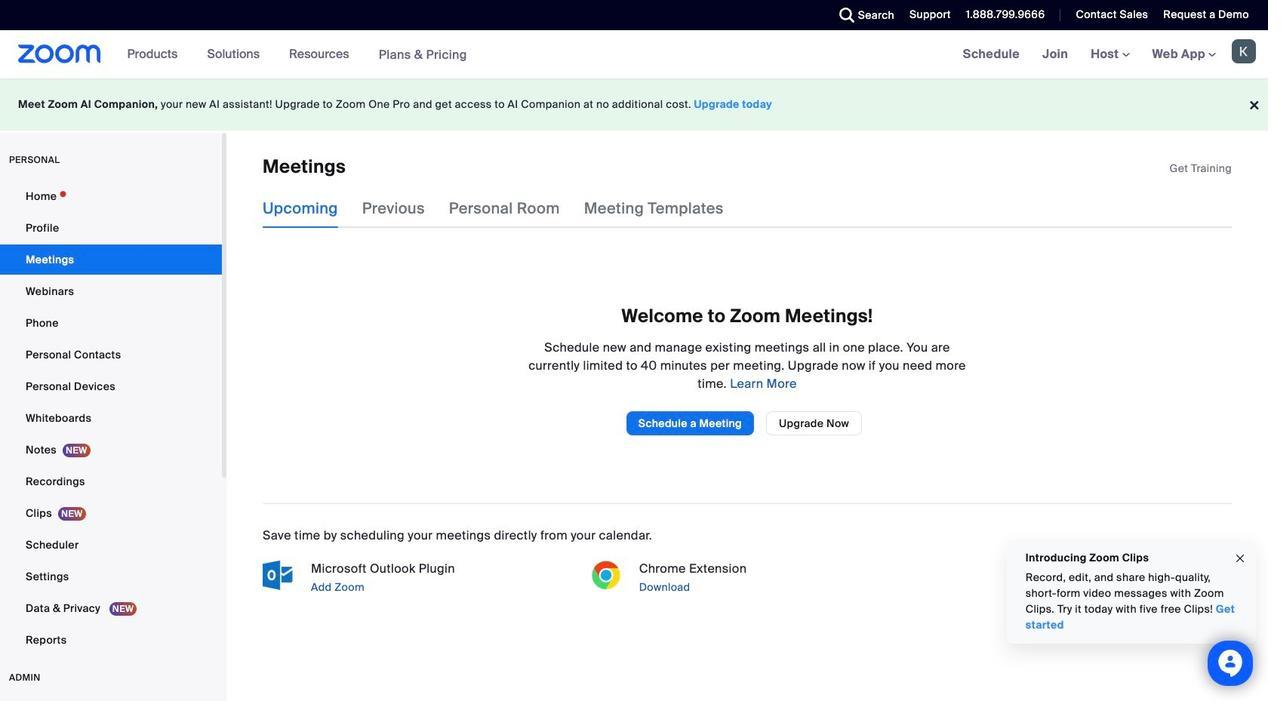 Task type: describe. For each thing, give the bounding box(es) containing it.
product information navigation
[[116, 30, 479, 79]]

tabs of meeting tab list
[[263, 189, 748, 228]]

close image
[[1235, 550, 1247, 567]]



Task type: locate. For each thing, give the bounding box(es) containing it.
profile picture image
[[1233, 39, 1257, 63]]

personal menu menu
[[0, 181, 222, 657]]

application
[[1170, 161, 1233, 176]]

footer
[[0, 79, 1269, 131]]

meetings navigation
[[952, 30, 1269, 79]]

banner
[[0, 30, 1269, 79]]

zoom logo image
[[18, 45, 101, 63]]



Task type: vqa. For each thing, say whether or not it's contained in the screenshot.
left DOWN image
no



